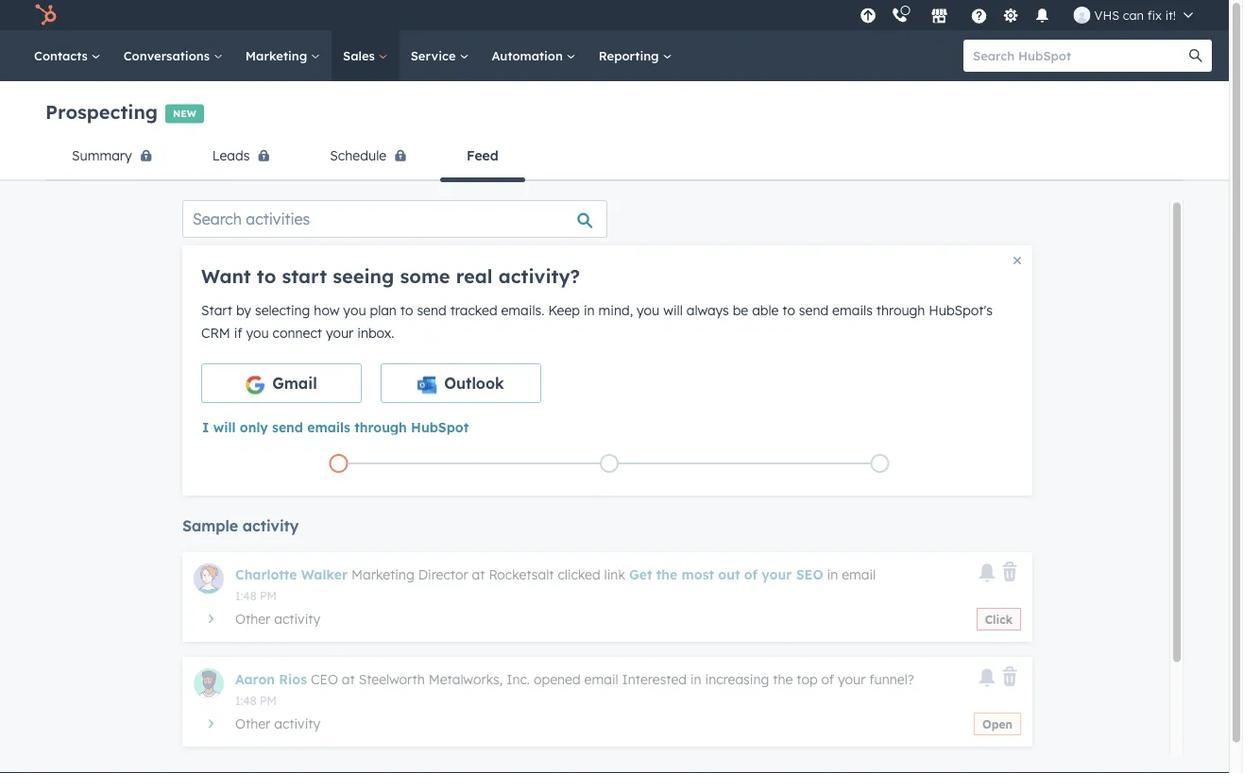Task type: vqa. For each thing, say whether or not it's contained in the screenshot.
Sales link
yes



Task type: locate. For each thing, give the bounding box(es) containing it.
eloise francis image
[[1074, 7, 1091, 24]]

hubspot link
[[23, 4, 71, 26]]

feed link
[[440, 133, 525, 182]]

contacts
[[34, 48, 91, 63]]

upgrade link
[[856, 5, 880, 25]]

service link
[[399, 30, 480, 81]]

marketplaces button
[[920, 0, 959, 30]]

automation
[[492, 48, 567, 63]]

fix
[[1148, 7, 1162, 23]]

schedule
[[330, 147, 386, 164]]

leads link
[[186, 133, 304, 180]]

reporting
[[599, 48, 663, 63]]

conversations
[[123, 48, 213, 63]]

Search HubSpot search field
[[964, 40, 1195, 72]]

can
[[1123, 7, 1144, 23]]

vhs can fix it!
[[1094, 7, 1176, 23]]

settings link
[[999, 5, 1023, 25]]

vhs
[[1094, 7, 1120, 23]]

summary link
[[45, 133, 186, 180]]

sales
[[343, 48, 378, 63]]

navigation
[[45, 133, 1184, 182]]

service
[[411, 48, 459, 63]]

search image
[[1189, 49, 1203, 62]]

schedule link
[[304, 133, 440, 180]]

conversations link
[[112, 30, 234, 81]]

calling icon image
[[891, 7, 908, 24]]

help button
[[963, 0, 995, 30]]

prospecting
[[45, 100, 158, 124]]

upgrade image
[[860, 8, 877, 25]]

leads
[[212, 147, 250, 164]]

summary
[[72, 147, 132, 164]]

search button
[[1180, 40, 1212, 72]]



Task type: describe. For each thing, give the bounding box(es) containing it.
notifications image
[[1034, 9, 1051, 26]]

it!
[[1165, 7, 1176, 23]]

reporting link
[[587, 30, 683, 81]]

help image
[[971, 9, 988, 26]]

marketplaces image
[[931, 9, 948, 26]]

feed
[[467, 147, 499, 164]]

calling icon button
[[884, 3, 916, 28]]

automation link
[[480, 30, 587, 81]]

vhs can fix it! button
[[1062, 0, 1204, 30]]

new
[[173, 108, 196, 120]]

sales link
[[332, 30, 399, 81]]

settings image
[[1002, 8, 1019, 25]]

marketing
[[245, 48, 311, 63]]

marketing link
[[234, 30, 332, 81]]

hubspot image
[[34, 4, 57, 26]]

navigation containing summary
[[45, 133, 1184, 182]]

vhs can fix it! menu
[[855, 0, 1206, 30]]

contacts link
[[23, 30, 112, 81]]

notifications button
[[1026, 0, 1059, 30]]



